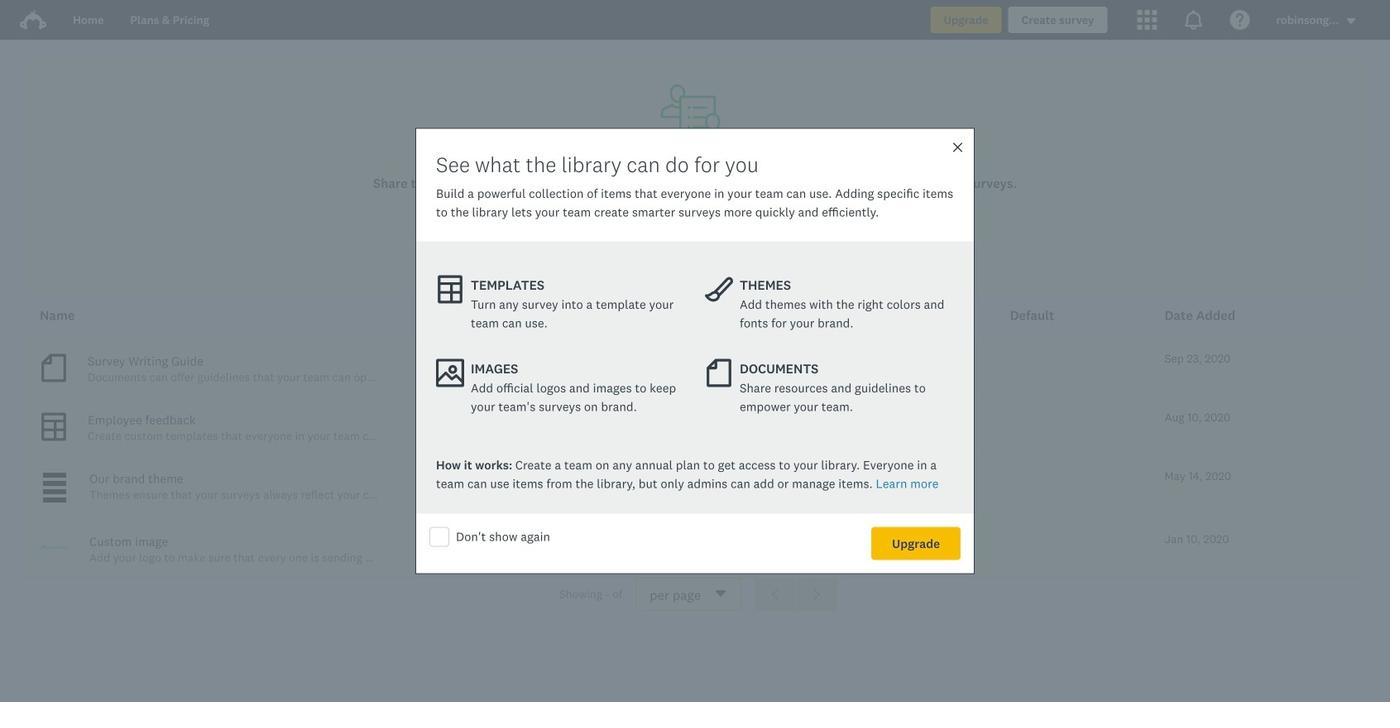 Task type: locate. For each thing, give the bounding box(es) containing it.
brand logo image
[[20, 7, 46, 33], [20, 10, 46, 30]]

dropdown arrow icon image
[[1346, 15, 1358, 27], [1348, 18, 1356, 24]]

group
[[755, 578, 838, 611]]

dialog
[[416, 128, 975, 574]]

theme thumbnail element
[[40, 469, 70, 506]]

undefined: black element
[[43, 473, 66, 478], [43, 481, 66, 486], [43, 489, 66, 494], [43, 498, 66, 502]]

products icon image
[[1138, 10, 1158, 30], [1138, 10, 1158, 30]]

image image
[[436, 359, 464, 387]]

document image
[[705, 359, 733, 387]]

4 undefined: black element from the top
[[43, 498, 66, 502]]

help icon image
[[1230, 10, 1250, 30]]

custom image image
[[40, 532, 70, 562]]



Task type: vqa. For each thing, say whether or not it's contained in the screenshot.
Image
yes



Task type: describe. For each thing, give the bounding box(es) containing it.
1 brand logo image from the top
[[20, 7, 46, 33]]

document image
[[40, 352, 68, 384]]

pagination element
[[26, 578, 1364, 611]]

template image
[[40, 411, 68, 443]]

2 undefined: black element from the top
[[43, 481, 66, 486]]

3 undefined: black element from the top
[[43, 489, 66, 494]]

2 brand logo image from the top
[[20, 10, 46, 30]]

brush image
[[705, 275, 733, 303]]

x image
[[952, 141, 964, 153]]

notification center icon image
[[1184, 10, 1204, 30]]

template image
[[436, 275, 464, 303]]

1 undefined: black element from the top
[[43, 473, 66, 478]]



